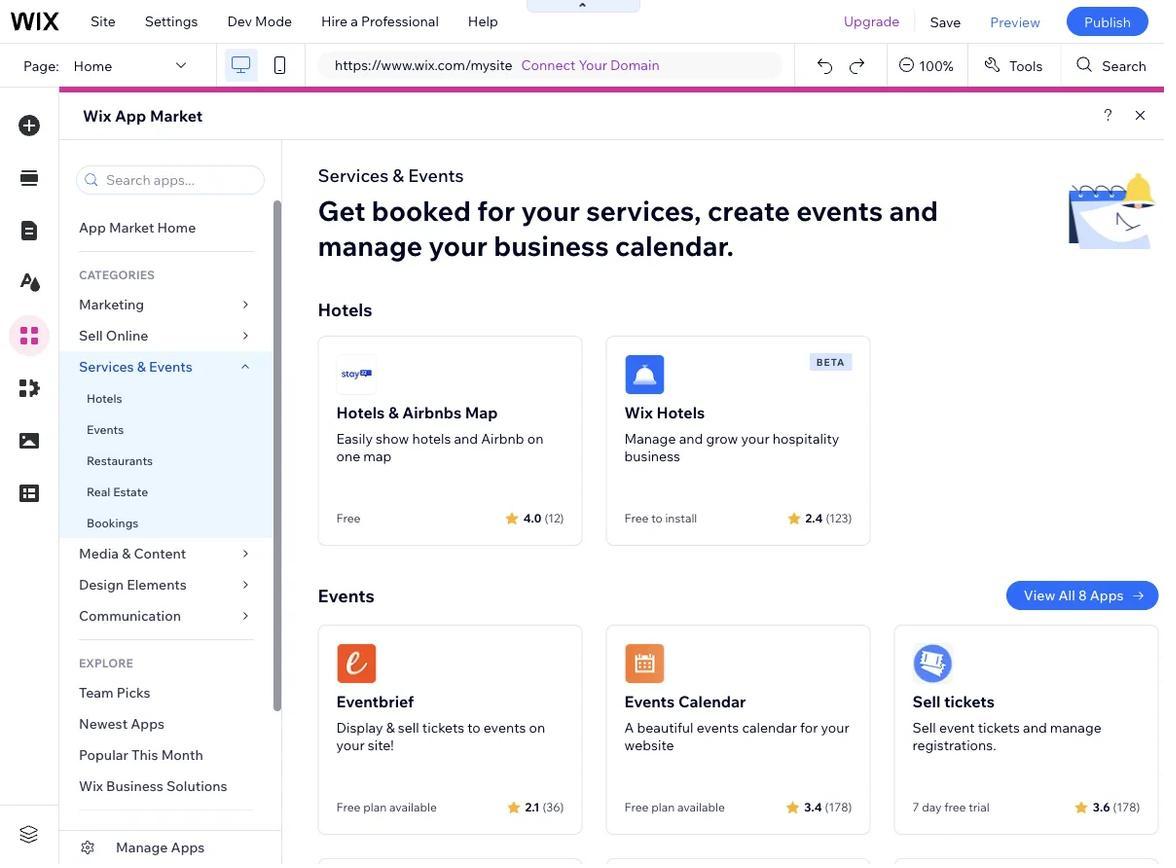 Task type: locate. For each thing, give the bounding box(es) containing it.
0 horizontal spatial events
[[484, 719, 526, 737]]

save
[[930, 13, 961, 30]]

and inside the hotels & airbnbs map easily show hotels and airbnb on one map
[[454, 430, 478, 447]]

help
[[132, 826, 163, 841]]

hotels down services & events on the left of the page
[[87, 391, 122, 405]]

7 day free trial
[[913, 800, 990, 815]]

(178)
[[825, 800, 852, 814], [1113, 800, 1141, 814]]

2 vertical spatial wix
[[79, 778, 103, 795]]

services for services & events get booked for your services, create events and manage your business calendar.
[[318, 164, 389, 186]]

available
[[389, 800, 437, 815], [678, 800, 725, 815]]

explore
[[79, 656, 133, 670]]

real
[[87, 484, 110, 499]]

your left services,
[[521, 193, 580, 227]]

wix business solutions link
[[59, 771, 274, 802]]

free
[[336, 511, 361, 526], [625, 511, 649, 526], [336, 800, 361, 815], [625, 800, 649, 815]]

solutions
[[166, 778, 227, 795]]

home
[[74, 57, 112, 74], [157, 219, 196, 236]]

sell for tickets
[[913, 692, 941, 712]]

home down site
[[74, 57, 112, 74]]

(178) right 3.4
[[825, 800, 852, 814]]

apps right help
[[171, 839, 205, 856]]

market
[[150, 106, 203, 126], [109, 219, 154, 236]]

available down "site!"
[[389, 800, 437, 815]]

manage inside wix hotels manage and grow your hospitality business
[[625, 430, 676, 447]]

to right sell
[[468, 719, 481, 737]]

for
[[477, 193, 515, 227], [800, 719, 818, 737]]

sell
[[398, 719, 419, 737]]

manage
[[318, 228, 423, 262], [1050, 719, 1102, 737]]

map
[[465, 403, 498, 423]]

plan down "site!"
[[363, 800, 387, 815]]

sell left online
[[79, 327, 103, 344]]

beta
[[817, 356, 846, 368]]

1 horizontal spatial plan
[[651, 800, 675, 815]]

1 horizontal spatial services
[[318, 164, 389, 186]]

search button
[[1062, 44, 1164, 87]]

to
[[651, 511, 663, 526], [468, 719, 481, 737]]

2 free plan available from the left
[[625, 800, 725, 815]]

team picks link
[[59, 678, 274, 709]]

1 horizontal spatial to
[[651, 511, 663, 526]]

free plan available down "site!"
[[336, 800, 437, 815]]

events down sell online link
[[149, 358, 193, 375]]

hire
[[321, 13, 348, 30]]

0 vertical spatial manage
[[625, 430, 676, 447]]

1 horizontal spatial apps
[[171, 839, 205, 856]]

design elements
[[79, 576, 187, 593]]

manage down get
[[318, 228, 423, 262]]

1 vertical spatial manage
[[116, 839, 168, 856]]

sell online link
[[59, 320, 274, 351]]

tickets inside eventbrief display & sell tickets to events on your site!
[[422, 719, 464, 737]]

popular
[[79, 747, 128, 764]]

market up categories
[[109, 219, 154, 236]]

wix down popular
[[79, 778, 103, 795]]

your inside eventbrief display & sell tickets to events on your site!
[[336, 737, 365, 754]]

events down calendar
[[697, 719, 739, 737]]

hotels
[[412, 430, 451, 447]]

1 horizontal spatial for
[[800, 719, 818, 737]]

hotels link
[[59, 383, 274, 414]]

0 horizontal spatial home
[[74, 57, 112, 74]]

& up show
[[388, 403, 399, 423]]

0 vertical spatial for
[[477, 193, 515, 227]]

event
[[939, 719, 975, 737]]

and inside sell tickets sell event tickets and manage registrations.
[[1023, 719, 1047, 737]]

tools
[[1009, 57, 1043, 74]]

services & events
[[79, 358, 193, 375]]

hotels up hotels & airbnbs map logo
[[318, 298, 372, 320]]

free down display
[[336, 800, 361, 815]]

free plan available down website
[[625, 800, 725, 815]]

picks
[[117, 684, 151, 701]]

wix hotels manage and grow your hospitality business
[[625, 403, 840, 465]]

events up eventbrief logo
[[318, 585, 375, 607]]

1 horizontal spatial app
[[115, 106, 146, 126]]

1 vertical spatial sell
[[913, 692, 941, 712]]

market up search apps... field
[[150, 106, 203, 126]]

2 vertical spatial apps
[[171, 839, 205, 856]]

tickets right event
[[978, 719, 1020, 737]]

0 vertical spatial wix
[[83, 106, 111, 126]]

services up get
[[318, 164, 389, 186]]

on right airbnb
[[527, 430, 544, 447]]

events right create
[[797, 193, 883, 227]]

0 vertical spatial apps
[[1090, 587, 1124, 604]]

1 plan from the left
[[363, 800, 387, 815]]

events up 2.1
[[484, 719, 526, 737]]

newest apps link
[[59, 709, 274, 740]]

events inside events calendar a beautiful events calendar for your website
[[697, 719, 739, 737]]

and inside services & events get booked for your services, create events and manage your business calendar.
[[889, 193, 939, 227]]

& right media
[[122, 545, 131, 562]]

1 vertical spatial to
[[468, 719, 481, 737]]

your inside events calendar a beautiful events calendar for your website
[[821, 719, 850, 737]]

apps right 8
[[1090, 587, 1124, 604]]

& inside services & events get booked for your services, create events and manage your business calendar.
[[393, 164, 404, 186]]

elements
[[127, 576, 187, 593]]

manage
[[625, 430, 676, 447], [116, 839, 168, 856]]

1 available from the left
[[389, 800, 437, 815]]

100% button
[[888, 44, 968, 87]]

hotels down wix hotels logo at the top right
[[657, 403, 705, 423]]

eventbrief
[[336, 692, 414, 712]]

for inside services & events get booked for your services, create events and manage your business calendar.
[[477, 193, 515, 227]]

you
[[165, 826, 191, 841]]

0 horizontal spatial available
[[389, 800, 437, 815]]

1 free plan available from the left
[[336, 800, 437, 815]]

1 horizontal spatial home
[[157, 219, 196, 236]]

wix inside wix hotels manage and grow your hospitality business
[[625, 403, 653, 423]]

tickets up event
[[944, 692, 995, 712]]

events inside services & events get booked for your services, create events and manage your business calendar.
[[408, 164, 464, 186]]

services inside services & events get booked for your services, create events and manage your business calendar.
[[318, 164, 389, 186]]

app up categories
[[79, 219, 106, 236]]

0 horizontal spatial to
[[468, 719, 481, 737]]

1 horizontal spatial events
[[697, 719, 739, 737]]

free for events calendar
[[625, 800, 649, 815]]

your right the grow
[[741, 430, 770, 447]]

0 horizontal spatial apps
[[131, 716, 165, 733]]

wix down wix hotels logo at the top right
[[625, 403, 653, 423]]

& for hotels & airbnbs map easily show hotels and airbnb on one map
[[388, 403, 399, 423]]

services,
[[586, 193, 702, 227]]

100%
[[919, 57, 954, 74]]

& left sell
[[386, 719, 395, 737]]

1 vertical spatial on
[[529, 719, 545, 737]]

business inside wix hotels manage and grow your hospitality business
[[625, 448, 680, 465]]

display
[[336, 719, 383, 737]]

events up beautiful
[[625, 692, 675, 712]]

home down search apps... field
[[157, 219, 196, 236]]

for right booked
[[477, 193, 515, 227]]

wix inside wix business solutions link
[[79, 778, 103, 795]]

2 available from the left
[[678, 800, 725, 815]]

1 vertical spatial services
[[79, 358, 134, 375]]

1 (178) from the left
[[825, 800, 852, 814]]

apps to help you
[[79, 826, 191, 841]]

0 horizontal spatial plan
[[363, 800, 387, 815]]

upgrade
[[844, 13, 900, 30]]

sell left event
[[913, 719, 936, 737]]

1 horizontal spatial manage
[[1050, 719, 1102, 737]]

2 horizontal spatial apps
[[1090, 587, 1124, 604]]

and
[[889, 193, 939, 227], [454, 430, 478, 447], [679, 430, 703, 447], [1023, 719, 1047, 737]]

& inside eventbrief display & sell tickets to events on your site!
[[386, 719, 395, 737]]

estate
[[113, 484, 148, 499]]

2.1
[[525, 800, 540, 814]]

hotels & airbnbs map easily show hotels and airbnb on one map
[[336, 403, 544, 465]]

1 vertical spatial manage
[[1050, 719, 1102, 737]]

events up booked
[[408, 164, 464, 186]]

services down 'sell online'
[[79, 358, 134, 375]]

apps
[[1090, 587, 1124, 604], [131, 716, 165, 733], [171, 839, 205, 856]]

0 horizontal spatial manage
[[116, 839, 168, 856]]

0 horizontal spatial app
[[79, 219, 106, 236]]

business inside services & events get booked for your services, create events and manage your business calendar.
[[494, 228, 609, 262]]

tickets right sell
[[422, 719, 464, 737]]

hotels up easily
[[336, 403, 385, 423]]

free left install
[[625, 511, 649, 526]]

free for eventbrief
[[336, 800, 361, 815]]

apps up 'this'
[[131, 716, 165, 733]]

3.4
[[804, 800, 822, 814]]

app market home link
[[59, 212, 274, 243]]

real estate
[[87, 484, 148, 499]]

on up 2.1
[[529, 719, 545, 737]]

0 vertical spatial business
[[494, 228, 609, 262]]

site!
[[368, 737, 394, 754]]

free down website
[[625, 800, 649, 815]]

events up restaurants
[[87, 422, 124, 437]]

0 vertical spatial services
[[318, 164, 389, 186]]

1 horizontal spatial (178)
[[1113, 800, 1141, 814]]

(178) for sell tickets
[[1113, 800, 1141, 814]]

help
[[468, 13, 498, 30]]

events inside eventbrief display & sell tickets to events on your site!
[[484, 719, 526, 737]]

0 vertical spatial market
[[150, 106, 203, 126]]

plan down website
[[651, 800, 675, 815]]

on
[[527, 430, 544, 447], [529, 719, 545, 737]]

one
[[336, 448, 360, 465]]

app
[[115, 106, 146, 126], [79, 219, 106, 236]]

events
[[797, 193, 883, 227], [484, 719, 526, 737], [697, 719, 739, 737]]

2 (178) from the left
[[1113, 800, 1141, 814]]

content
[[134, 545, 186, 562]]

eventbrief logo image
[[336, 644, 377, 684]]

categories
[[79, 267, 155, 282]]

1 horizontal spatial free plan available
[[625, 800, 725, 815]]

install
[[665, 511, 697, 526]]

& inside the media & content link
[[122, 545, 131, 562]]

calendar
[[679, 692, 746, 712]]

& down online
[[137, 358, 146, 375]]

services
[[318, 164, 389, 186], [79, 358, 134, 375]]

& inside services & events link
[[137, 358, 146, 375]]

wix hotels logo image
[[625, 354, 665, 395]]

0 vertical spatial home
[[74, 57, 112, 74]]

wix
[[83, 106, 111, 126], [625, 403, 653, 423], [79, 778, 103, 795]]

& for services & events get booked for your services, create events and manage your business calendar.
[[393, 164, 404, 186]]

2 horizontal spatial events
[[797, 193, 883, 227]]

app up search apps... field
[[115, 106, 146, 126]]

& inside the hotels & airbnbs map easily show hotels and airbnb on one map
[[388, 403, 399, 423]]

1 vertical spatial app
[[79, 219, 106, 236]]

0 horizontal spatial manage
[[318, 228, 423, 262]]

1 horizontal spatial business
[[625, 448, 680, 465]]

2 plan from the left
[[651, 800, 675, 815]]

apps for newest apps
[[131, 716, 165, 733]]

1 horizontal spatial available
[[678, 800, 725, 815]]

1 vertical spatial business
[[625, 448, 680, 465]]

2 vertical spatial sell
[[913, 719, 936, 737]]

manage up 3.6
[[1050, 719, 1102, 737]]

available down beautiful
[[678, 800, 725, 815]]

and inside wix hotels manage and grow your hospitality business
[[679, 430, 703, 447]]

3.4 (178)
[[804, 800, 852, 814]]

0 horizontal spatial business
[[494, 228, 609, 262]]

professional
[[361, 13, 439, 30]]

media & content link
[[59, 538, 274, 570]]

1 vertical spatial apps
[[131, 716, 165, 733]]

0 horizontal spatial for
[[477, 193, 515, 227]]

apps inside manage apps button
[[171, 839, 205, 856]]

on inside eventbrief display & sell tickets to events on your site!
[[529, 719, 545, 737]]

communication
[[79, 608, 184, 625]]

&
[[393, 164, 404, 186], [137, 358, 146, 375], [388, 403, 399, 423], [122, 545, 131, 562], [386, 719, 395, 737]]

easily
[[336, 430, 373, 447]]

events inside services & events get booked for your services, create events and manage your business calendar.
[[797, 193, 883, 227]]

& up booked
[[393, 164, 404, 186]]

free plan available for display
[[336, 800, 437, 815]]

tickets
[[944, 692, 995, 712], [422, 719, 464, 737], [978, 719, 1020, 737]]

1 vertical spatial for
[[800, 719, 818, 737]]

1 horizontal spatial manage
[[625, 430, 676, 447]]

for right calendar
[[800, 719, 818, 737]]

0 vertical spatial on
[[527, 430, 544, 447]]

1 vertical spatial wix
[[625, 403, 653, 423]]

7
[[913, 800, 920, 815]]

0 vertical spatial manage
[[318, 228, 423, 262]]

(178) for events calendar
[[825, 800, 852, 814]]

0 horizontal spatial (178)
[[825, 800, 852, 814]]

to left install
[[651, 511, 663, 526]]

0 horizontal spatial services
[[79, 358, 134, 375]]

0 vertical spatial sell
[[79, 327, 103, 344]]

wix down site
[[83, 106, 111, 126]]

business
[[494, 228, 609, 262], [625, 448, 680, 465]]

0 horizontal spatial free plan available
[[336, 800, 437, 815]]

your down display
[[336, 737, 365, 754]]

your right calendar
[[821, 719, 850, 737]]

sell down 'sell tickets logo'
[[913, 692, 941, 712]]

restaurants
[[87, 453, 153, 468]]

domain
[[610, 56, 660, 74]]

your
[[579, 56, 607, 74]]

apps inside newest apps link
[[131, 716, 165, 733]]

save button
[[916, 0, 976, 43]]

tickets for eventbrief
[[422, 719, 464, 737]]

(178) right 3.6
[[1113, 800, 1141, 814]]



Task type: describe. For each thing, give the bounding box(es) containing it.
site
[[91, 13, 116, 30]]

events calendar logo image
[[625, 644, 665, 684]]

free plan available for calendar
[[625, 800, 725, 815]]

view all 8 apps link
[[1006, 581, 1159, 610]]

popular this month
[[79, 747, 203, 764]]

& for media & content
[[122, 545, 131, 562]]

services & events get booked for your services, create events and manage your business calendar.
[[318, 164, 939, 262]]

month
[[161, 747, 203, 764]]

wix business solutions
[[79, 778, 227, 795]]

hotels & airbnbs map logo image
[[336, 354, 377, 395]]

marketing
[[79, 296, 144, 313]]

available for display
[[389, 800, 437, 815]]

preview button
[[976, 0, 1055, 43]]

Search apps... field
[[100, 166, 258, 194]]

3.6
[[1093, 800, 1110, 814]]

business
[[106, 778, 163, 795]]

beautiful
[[637, 719, 694, 737]]

view
[[1024, 587, 1056, 604]]

manage inside button
[[116, 839, 168, 856]]

grow
[[706, 430, 738, 447]]

calendar
[[742, 719, 797, 737]]

events link
[[59, 414, 274, 445]]

wix for wix hotels manage and grow your hospitality business
[[625, 403, 653, 423]]

search
[[1102, 57, 1147, 74]]

(123)
[[826, 511, 852, 525]]

events inside services & events link
[[149, 358, 193, 375]]

all
[[1059, 587, 1076, 604]]

online
[[106, 327, 148, 344]]

day
[[922, 800, 942, 815]]

team
[[79, 684, 114, 701]]

plan for calendar
[[651, 800, 675, 815]]

free
[[945, 800, 966, 815]]

tickets for sell
[[978, 719, 1020, 737]]

design elements link
[[59, 570, 274, 601]]

eventbrief display & sell tickets to events on your site!
[[336, 692, 545, 754]]

team picks
[[79, 684, 151, 701]]

services for services & events
[[79, 358, 134, 375]]

hotels inside wix hotels manage and grow your hospitality business
[[657, 403, 705, 423]]

hotels inside the hotels & airbnbs map easily show hotels and airbnb on one map
[[336, 403, 385, 423]]

https://www.wix.com/mysite connect your domain
[[335, 56, 660, 74]]

dev mode
[[227, 13, 292, 30]]

1 vertical spatial home
[[157, 219, 196, 236]]

https://www.wix.com/mysite
[[335, 56, 513, 74]]

2.1 (36)
[[525, 800, 564, 814]]

for inside events calendar a beautiful events calendar for your website
[[800, 719, 818, 737]]

your down booked
[[429, 228, 488, 262]]

view all 8 apps
[[1024, 587, 1124, 604]]

services & events link
[[59, 351, 274, 383]]

show
[[376, 430, 409, 447]]

dev
[[227, 13, 252, 30]]

apps for manage apps
[[171, 839, 205, 856]]

hire a professional
[[321, 13, 439, 30]]

4.0
[[523, 511, 542, 525]]

calendar.
[[615, 228, 734, 262]]

registrations.
[[913, 737, 997, 754]]

mode
[[255, 13, 292, 30]]

hospitality
[[773, 430, 840, 447]]

plan for display
[[363, 800, 387, 815]]

newest
[[79, 716, 128, 733]]

to inside eventbrief display & sell tickets to events on your site!
[[468, 719, 481, 737]]

media
[[79, 545, 119, 562]]

wix for wix app market
[[83, 106, 111, 126]]

this
[[131, 747, 158, 764]]

website
[[625, 737, 674, 754]]

free down the "one"
[[336, 511, 361, 526]]

create
[[708, 193, 790, 227]]

on inside the hotels & airbnbs map easily show hotels and airbnb on one map
[[527, 430, 544, 447]]

(36)
[[543, 800, 564, 814]]

publish
[[1084, 13, 1131, 30]]

1 vertical spatial market
[[109, 219, 154, 236]]

settings
[[145, 13, 198, 30]]

0 vertical spatial to
[[651, 511, 663, 526]]

airbnbs
[[402, 403, 462, 423]]

bookings
[[87, 516, 139, 530]]

tools button
[[969, 44, 1061, 87]]

events calendar a beautiful events calendar for your website
[[625, 692, 850, 754]]

2.4
[[806, 511, 823, 525]]

(12)
[[545, 511, 564, 525]]

apps
[[79, 826, 111, 841]]

wix for wix business solutions
[[79, 778, 103, 795]]

0 vertical spatial app
[[115, 106, 146, 126]]

manage apps
[[116, 839, 205, 856]]

manage inside sell tickets sell event tickets and manage registrations.
[[1050, 719, 1102, 737]]

communication link
[[59, 601, 274, 632]]

sell tickets sell event tickets and manage registrations.
[[913, 692, 1102, 754]]

real estate link
[[59, 476, 274, 507]]

newest apps
[[79, 716, 165, 733]]

events inside events link
[[87, 422, 124, 437]]

3.6 (178)
[[1093, 800, 1141, 814]]

sell tickets logo image
[[913, 644, 954, 684]]

manage apps button
[[59, 831, 281, 865]]

preview
[[990, 13, 1041, 30]]

media & content
[[79, 545, 186, 562]]

map
[[363, 448, 392, 465]]

& for services & events
[[137, 358, 146, 375]]

available for calendar
[[678, 800, 725, 815]]

free to install
[[625, 511, 697, 526]]

sell for online
[[79, 327, 103, 344]]

your inside wix hotels manage and grow your hospitality business
[[741, 430, 770, 447]]

popular this month link
[[59, 740, 274, 771]]

events inside events calendar a beautiful events calendar for your website
[[625, 692, 675, 712]]

free for wix hotels
[[625, 511, 649, 526]]

manage inside services & events get booked for your services, create events and manage your business calendar.
[[318, 228, 423, 262]]

2.4 (123)
[[806, 511, 852, 525]]

apps inside 'view all 8 apps' link
[[1090, 587, 1124, 604]]

marketing link
[[59, 289, 274, 320]]

trial
[[969, 800, 990, 815]]



Task type: vqa. For each thing, say whether or not it's contained in the screenshot.


